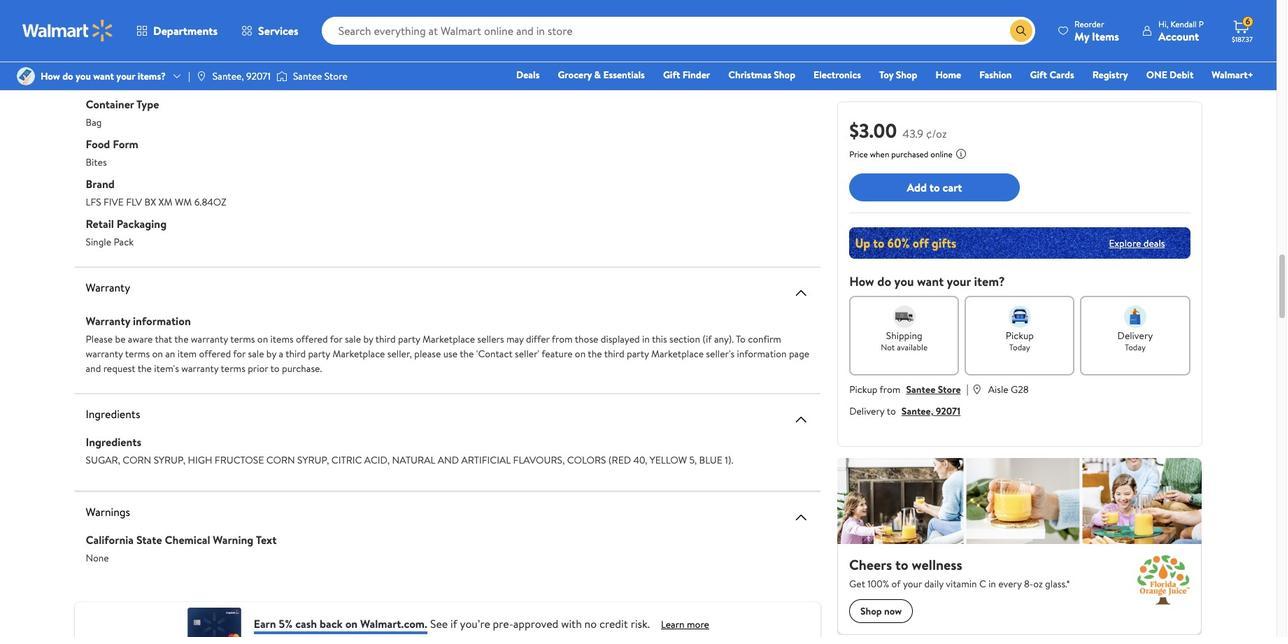 Task type: locate. For each thing, give the bounding box(es) containing it.
want left 'item?'
[[917, 273, 944, 290]]

1 horizontal spatial pickup
[[1006, 329, 1034, 343]]

0 vertical spatial 92071
[[246, 69, 271, 83]]

2 today from the left
[[1125, 341, 1146, 353]]

marketplace up use
[[423, 332, 475, 346]]

0 vertical spatial for
[[330, 332, 343, 346]]

ingredients up sugar,
[[86, 434, 141, 450]]

deals link
[[510, 67, 546, 83]]

pickup up delivery to santee, 92071
[[850, 383, 878, 397]]

0 horizontal spatial and
[[86, 361, 101, 375]]

offered
[[296, 332, 328, 346], [199, 347, 231, 361]]

0 horizontal spatial syrup,
[[154, 453, 185, 467]]

 image left santee store
[[276, 69, 288, 83]]

shop right the toy
[[896, 68, 918, 82]]

store down manufacturers,
[[325, 69, 348, 83]]

0 horizontal spatial pickup
[[850, 383, 878, 397]]

2 ingredients from the top
[[86, 434, 141, 450]]

on left an
[[152, 347, 163, 361]]

0 vertical spatial offered
[[296, 332, 328, 346]]

2 warranty from the top
[[86, 313, 130, 329]]

1 vertical spatial want
[[917, 273, 944, 290]]

to inside button
[[930, 180, 940, 195]]

aisle g28
[[989, 383, 1029, 397]]

the
[[174, 332, 189, 346], [460, 347, 474, 361], [588, 347, 602, 361], [138, 361, 152, 375]]

1 gift from the left
[[663, 68, 680, 82]]

on down those
[[575, 347, 586, 361]]

today for pickup
[[1010, 341, 1031, 353]]

and left we
[[589, 23, 604, 37]]

you're
[[460, 616, 490, 632]]

container
[[86, 96, 134, 112]]

0 vertical spatial want
[[93, 69, 114, 83]]

gift for gift finder
[[663, 68, 680, 82]]

your for item?
[[947, 273, 971, 290]]

santee down information.
[[293, 69, 322, 83]]

corn right fructose
[[266, 453, 295, 467]]

sellers
[[477, 332, 504, 346]]

1 vertical spatial store
[[938, 383, 961, 397]]

0 vertical spatial information
[[133, 313, 191, 329]]

to right aim at the top left
[[136, 23, 145, 37]]

intent image for delivery image
[[1124, 306, 1147, 328]]

party up seller,
[[398, 332, 420, 346]]

store
[[325, 69, 348, 83], [938, 383, 961, 397]]

home
[[936, 68, 962, 82]]

ingredients image
[[793, 411, 810, 428]]

from up delivery to santee, 92071
[[880, 383, 901, 397]]

services button
[[230, 14, 310, 48]]

from inside warranty information please be aware that the warranty terms on items offered for sale by third party marketplace sellers may differ from those displayed in this section (if any). to confirm warranty terms on an item offered for sale by a third party marketplace seller, please use the 'contact seller' feature on the third party marketplace seller's information page and request the item's warranty terms prior to purchase.
[[552, 332, 573, 346]]

2 horizontal spatial  image
[[276, 69, 288, 83]]

capital one  earn 5% cash back on walmart.com. see if you're pre-approved with no credit risk. learn more element
[[661, 618, 709, 633]]

0 horizontal spatial store
[[325, 69, 348, 83]]

1 horizontal spatial by
[[363, 332, 373, 346]]

to down pickup from santee store |
[[887, 404, 896, 418]]

how
[[41, 69, 60, 83], [850, 273, 875, 290]]

1 horizontal spatial your
[[947, 273, 971, 290]]

purchase.
[[282, 361, 322, 375]]

how do you want your item?
[[850, 273, 1005, 290]]

1 horizontal spatial today
[[1125, 341, 1146, 353]]

warranty down single
[[86, 280, 130, 295]]

provide
[[473, 23, 505, 37]]

0 horizontal spatial from
[[552, 332, 573, 346]]

bag
[[86, 115, 102, 129]]

$3.00 43.9 ¢/oz
[[850, 117, 947, 144]]

gift finder
[[663, 68, 710, 82]]

today down intent image for pickup
[[1010, 341, 1031, 353]]

terms left the prior on the left bottom
[[221, 361, 245, 375]]

third
[[376, 332, 396, 346], [286, 347, 306, 361], [604, 347, 625, 361]]

delivery down "intent image for delivery"
[[1118, 329, 1153, 343]]

ingredients down request
[[86, 406, 140, 422]]

1 horizontal spatial santee,
[[902, 404, 934, 418]]

offered right item
[[199, 347, 231, 361]]

1 horizontal spatial third
[[376, 332, 396, 346]]

0 horizontal spatial third
[[286, 347, 306, 361]]

for right items at the left bottom of page
[[330, 332, 343, 346]]

california
[[86, 532, 134, 548]]

p
[[1199, 18, 1204, 30]]

departments
[[153, 23, 218, 38]]

santee store button
[[906, 383, 961, 397]]

shop for toy shop
[[896, 68, 918, 82]]

2 horizontal spatial third
[[604, 347, 625, 361]]

0 horizontal spatial marketplace
[[333, 347, 385, 361]]

0 horizontal spatial for
[[233, 347, 246, 361]]

92071 down santee store button
[[936, 404, 961, 418]]

1 horizontal spatial  image
[[196, 71, 207, 82]]

1 vertical spatial delivery
[[850, 404, 885, 418]]

1 shop from the left
[[774, 68, 796, 82]]

this
[[652, 332, 667, 346]]

feature
[[542, 347, 573, 361]]

gift finder link
[[657, 67, 717, 83]]

| right items?
[[188, 69, 190, 83]]

shop for christmas shop
[[774, 68, 796, 82]]

want up container
[[93, 69, 114, 83]]

2 vertical spatial terms
[[221, 361, 245, 375]]

warranty down item
[[181, 361, 219, 375]]

third right a
[[286, 347, 306, 361]]

from up feature
[[552, 332, 573, 346]]

to down a
[[270, 361, 280, 375]]

1 vertical spatial pickup
[[850, 383, 878, 397]]

0 vertical spatial santee
[[293, 69, 322, 83]]

toy
[[880, 68, 894, 82]]

we aim to show you accurate product information. manufacturers, suppliers and others provide what you see here, and we have not verified it.
[[103, 23, 702, 37]]

warranty inside warranty information please be aware that the warranty terms on items offered for sale by third party marketplace sellers may differ from those displayed in this section (if any). to confirm warranty terms on an item offered for sale by a third party marketplace seller, please use the 'contact seller' feature on the third party marketplace seller's information page and request the item's warranty terms prior to purchase.
[[86, 313, 130, 329]]

and left others
[[426, 23, 441, 37]]

0 vertical spatial by
[[363, 332, 373, 346]]

1 vertical spatial 92071
[[936, 404, 961, 418]]

92071 down the "services" dropdown button
[[246, 69, 271, 83]]

0 horizontal spatial by
[[266, 347, 276, 361]]

0 horizontal spatial sale
[[248, 347, 264, 361]]

1 ingredients from the top
[[86, 406, 140, 422]]

1 vertical spatial warranty
[[86, 313, 130, 329]]

packaging
[[117, 216, 167, 231]]

what
[[508, 23, 528, 37]]

0 vertical spatial warranty
[[86, 280, 130, 295]]

0 horizontal spatial 92071
[[246, 69, 271, 83]]

0 horizontal spatial today
[[1010, 341, 1031, 353]]

bx
[[144, 195, 156, 209]]

0 horizontal spatial information
[[133, 313, 191, 329]]

1 vertical spatial from
[[880, 383, 901, 397]]

when
[[870, 148, 890, 160]]

pickup today
[[1006, 329, 1034, 353]]

product
[[228, 23, 262, 37]]

party up 'purchase.'
[[308, 347, 330, 361]]

1 horizontal spatial how
[[850, 273, 875, 290]]

&
[[594, 68, 601, 82]]

0 horizontal spatial  image
[[17, 67, 35, 85]]

marketplace left seller,
[[333, 347, 385, 361]]

0 vertical spatial your
[[116, 69, 135, 83]]

5%
[[279, 616, 293, 632]]

xm
[[159, 195, 173, 209]]

1 vertical spatial |
[[967, 381, 969, 397]]

$187.37
[[1232, 34, 1253, 44]]

explore deals
[[1109, 236, 1165, 250]]

0 vertical spatial how
[[41, 69, 60, 83]]

you left see
[[530, 23, 546, 37]]

5,
[[690, 453, 697, 467]]

christmas shop link
[[722, 67, 802, 83]]

information
[[133, 313, 191, 329], [737, 347, 787, 361]]

1 warranty from the top
[[86, 280, 130, 295]]

1 horizontal spatial delivery
[[1118, 329, 1153, 343]]

available
[[897, 341, 928, 353]]

hi, kendall p account
[[1159, 18, 1204, 44]]

by
[[363, 332, 373, 346], [266, 347, 276, 361]]

and left request
[[86, 361, 101, 375]]

1 horizontal spatial santee
[[906, 383, 936, 397]]

 image down walmart image
[[17, 67, 35, 85]]

1 horizontal spatial want
[[917, 273, 944, 290]]

purchased
[[892, 148, 929, 160]]

specifications
[[86, 68, 153, 84]]

1 horizontal spatial from
[[880, 383, 901, 397]]

text
[[256, 532, 277, 548]]

registry link
[[1086, 67, 1135, 83]]

chemical
[[165, 532, 210, 548]]

not
[[881, 341, 895, 353]]

0 vertical spatial do
[[62, 69, 73, 83]]

deals
[[516, 68, 540, 82]]

today down "intent image for delivery"
[[1125, 341, 1146, 353]]

it.
[[694, 23, 702, 37]]

warranty down please at the left
[[86, 347, 123, 361]]

delivery down pickup from santee store |
[[850, 404, 885, 418]]

gift
[[663, 68, 680, 82], [1030, 68, 1047, 82]]

0 vertical spatial ingredients
[[86, 406, 140, 422]]

syrup, left citric
[[297, 453, 329, 467]]

today inside pickup today
[[1010, 341, 1031, 353]]

to left the cart on the top right of page
[[930, 180, 940, 195]]

pickup
[[1006, 329, 1034, 343], [850, 383, 878, 397]]

please
[[86, 332, 113, 346]]

1 vertical spatial santee,
[[902, 404, 934, 418]]

0 horizontal spatial delivery
[[850, 404, 885, 418]]

information.
[[264, 23, 317, 37]]

0 horizontal spatial how
[[41, 69, 60, 83]]

ingredients
[[86, 406, 140, 422], [86, 434, 141, 450]]

1 vertical spatial sale
[[248, 347, 264, 361]]

1 vertical spatial information
[[737, 347, 787, 361]]

request
[[103, 361, 135, 375]]

0 horizontal spatial your
[[116, 69, 135, 83]]

1 horizontal spatial store
[[938, 383, 961, 397]]

0 horizontal spatial do
[[62, 69, 73, 83]]

| left "aisle"
[[967, 381, 969, 397]]

santee, down pickup from santee store |
[[902, 404, 934, 418]]

ingredients inside ingredients sugar, corn syrup, high fructose corn syrup, citric acid, natural and artificial flavours, colors (red 40, yellow 5, blue 1).
[[86, 434, 141, 450]]

1 horizontal spatial sale
[[345, 332, 361, 346]]

the up item
[[174, 332, 189, 346]]

party down in
[[627, 347, 649, 361]]

1 vertical spatial do
[[878, 273, 892, 290]]

 image
[[17, 67, 35, 85], [276, 69, 288, 83], [196, 71, 207, 82]]

how right warranty image on the top of page
[[850, 273, 875, 290]]

store up santee, 92071 button
[[938, 383, 961, 397]]

gift left finder
[[663, 68, 680, 82]]

how for how do you want your items?
[[41, 69, 60, 83]]

you up container
[[76, 69, 91, 83]]

christmas
[[729, 68, 772, 82]]

show
[[147, 23, 169, 37]]

 image left santee, 92071
[[196, 71, 207, 82]]

delivery for today
[[1118, 329, 1153, 343]]

1 vertical spatial ingredients
[[86, 434, 141, 450]]

'contact
[[476, 347, 513, 361]]

0 vertical spatial |
[[188, 69, 190, 83]]

on right back
[[345, 616, 358, 632]]

you up intent image for shipping
[[895, 273, 914, 290]]

approved
[[513, 616, 559, 632]]

pickup inside pickup from santee store |
[[850, 383, 878, 397]]

information down confirm
[[737, 347, 787, 361]]

third down the displayed
[[604, 347, 625, 361]]

if
[[451, 616, 457, 632]]

Walmart Site-Wide search field
[[322, 17, 1036, 45]]

shop right christmas at right top
[[774, 68, 796, 82]]

2 gift from the left
[[1030, 68, 1047, 82]]

gift left "cards"
[[1030, 68, 1047, 82]]

0 horizontal spatial offered
[[199, 347, 231, 361]]

offered right items at the left bottom of page
[[296, 332, 328, 346]]

information up that
[[133, 313, 191, 329]]

warranty for warranty information please be aware that the warranty terms on items offered for sale by third party marketplace sellers may differ from those displayed in this section (if any). to confirm warranty terms on an item offered for sale by a third party marketplace seller, please use the 'contact seller' feature on the third party marketplace seller's information page and request the item's warranty terms prior to purchase.
[[86, 313, 130, 329]]

toy shop
[[880, 68, 918, 82]]

1 horizontal spatial syrup,
[[297, 453, 329, 467]]

0 vertical spatial store
[[325, 69, 348, 83]]

2 horizontal spatial marketplace
[[651, 347, 704, 361]]

explore deals link
[[1104, 231, 1171, 256]]

your left 'item?'
[[947, 273, 971, 290]]

pickup for pickup today
[[1006, 329, 1034, 343]]

christmas shop
[[729, 68, 796, 82]]

0 vertical spatial pickup
[[1006, 329, 1034, 343]]

0 vertical spatial santee,
[[213, 69, 244, 83]]

syrup, left high
[[154, 453, 185, 467]]

1 vertical spatial by
[[266, 347, 276, 361]]

items
[[270, 332, 294, 346]]

fashion link
[[973, 67, 1018, 83]]

1 horizontal spatial gift
[[1030, 68, 1047, 82]]

pickup down intent image for pickup
[[1006, 329, 1034, 343]]

1 vertical spatial offered
[[199, 347, 231, 361]]

delivery for to
[[850, 404, 885, 418]]

third up seller,
[[376, 332, 396, 346]]

flv
[[126, 195, 142, 209]]

2 syrup, from the left
[[297, 453, 329, 467]]

0 horizontal spatial want
[[93, 69, 114, 83]]

legal information image
[[956, 148, 967, 160]]

0 horizontal spatial gift
[[663, 68, 680, 82]]

santee up santee, 92071 button
[[906, 383, 936, 397]]

corn right sugar,
[[123, 453, 151, 467]]

form
[[113, 136, 138, 151]]

1 horizontal spatial shop
[[896, 68, 918, 82]]

and
[[438, 453, 459, 467]]

your left items?
[[116, 69, 135, 83]]

today inside delivery today
[[1125, 341, 1146, 353]]

how down walmart image
[[41, 69, 60, 83]]

the down those
[[588, 347, 602, 361]]

warranty up please at the left
[[86, 313, 130, 329]]

1 horizontal spatial do
[[878, 273, 892, 290]]

kendall
[[1171, 18, 1197, 30]]

1 horizontal spatial 92071
[[936, 404, 961, 418]]

explore
[[1109, 236, 1142, 250]]

price when purchased online
[[850, 148, 953, 160]]

shop
[[774, 68, 796, 82], [896, 68, 918, 82]]

0 vertical spatial warranty
[[191, 332, 228, 346]]

acid,
[[364, 453, 390, 467]]

that
[[155, 332, 172, 346]]

terms up the prior on the left bottom
[[230, 332, 255, 346]]

want for items?
[[93, 69, 114, 83]]

for left a
[[233, 347, 246, 361]]

marketplace down the section
[[651, 347, 704, 361]]

1 horizontal spatial |
[[967, 381, 969, 397]]

type
[[136, 96, 159, 112]]

terms down aware at bottom left
[[125, 347, 150, 361]]

intent image for shipping image
[[893, 306, 916, 328]]

0 horizontal spatial corn
[[123, 453, 151, 467]]

0 horizontal spatial party
[[308, 347, 330, 361]]

warranty up item
[[191, 332, 228, 346]]

1 vertical spatial how
[[850, 273, 875, 290]]

0 horizontal spatial shop
[[774, 68, 796, 82]]

prior
[[248, 361, 268, 375]]

walmart+
[[1212, 68, 1254, 82]]

santee, down "product"
[[213, 69, 244, 83]]

use
[[443, 347, 458, 361]]

shipping
[[886, 329, 923, 343]]

1 horizontal spatial corn
[[266, 453, 295, 467]]

0 vertical spatial delivery
[[1118, 329, 1153, 343]]

do up shipping
[[878, 273, 892, 290]]

warranty for warranty
[[86, 280, 130, 295]]

california state chemical warning text none
[[86, 532, 277, 565]]

1 today from the left
[[1010, 341, 1031, 353]]

have
[[621, 23, 640, 37]]

do down walmart image
[[62, 69, 73, 83]]

2 shop from the left
[[896, 68, 918, 82]]

warnings image
[[793, 509, 810, 526]]

search icon image
[[1016, 25, 1027, 36]]

electronics link
[[808, 67, 868, 83]]



Task type: vqa. For each thing, say whether or not it's contained in the screenshot.
prior
yes



Task type: describe. For each thing, give the bounding box(es) containing it.
gift for gift cards
[[1030, 68, 1047, 82]]

learn more
[[661, 618, 709, 632]]

warranty image
[[793, 284, 810, 301]]

you right show
[[171, 23, 187, 37]]

earn 5% cash back on walmart.com. see if you're pre-approved with no credit risk.
[[254, 616, 650, 632]]

to inside warranty information please be aware that the warranty terms on items offered for sale by third party marketplace sellers may differ from those displayed in this section (if any). to confirm warranty terms on an item offered for sale by a third party marketplace seller, please use the 'contact seller' feature on the third party marketplace seller's information page and request the item's warranty terms prior to purchase.
[[270, 361, 280, 375]]

essentials
[[603, 68, 645, 82]]

warranty information please be aware that the warranty terms on items offered for sale by third party marketplace sellers may differ from those displayed in this section (if any). to confirm warranty terms on an item offered for sale by a third party marketplace seller, please use the 'contact seller' feature on the third party marketplace seller's information page and request the item's warranty terms prior to purchase.
[[86, 313, 810, 375]]

1).
[[725, 453, 733, 467]]

2 horizontal spatial party
[[627, 347, 649, 361]]

 image for how do you want your items?
[[17, 67, 35, 85]]

bites
[[86, 155, 107, 169]]

and inside warranty information please be aware that the warranty terms on items offered for sale by third party marketplace sellers may differ from those displayed in this section (if any). to confirm warranty terms on an item offered for sale by a third party marketplace seller, please use the 'contact seller' feature on the third party marketplace seller's information page and request the item's warranty terms prior to purchase.
[[86, 361, 101, 375]]

the right use
[[460, 347, 474, 361]]

more
[[687, 618, 709, 632]]

home link
[[930, 67, 968, 83]]

grocery
[[558, 68, 592, 82]]

(if
[[703, 332, 712, 346]]

seller'
[[515, 347, 540, 361]]

aim
[[118, 23, 133, 37]]

1 horizontal spatial for
[[330, 332, 343, 346]]

1 vertical spatial for
[[233, 347, 246, 361]]

hi,
[[1159, 18, 1169, 30]]

see
[[548, 23, 562, 37]]

do for how do you want your item?
[[878, 273, 892, 290]]

not
[[643, 23, 657, 37]]

santee inside pickup from santee store |
[[906, 383, 936, 397]]

lfs
[[86, 195, 101, 209]]

ingredients for ingredients sugar, corn syrup, high fructose corn syrup, citric acid, natural and artificial flavours, colors (red 40, yellow 5, blue 1).
[[86, 434, 141, 450]]

pre-
[[493, 616, 513, 632]]

intent image for pickup image
[[1009, 306, 1031, 328]]

43.9
[[903, 126, 924, 141]]

pack
[[114, 235, 134, 249]]

add
[[907, 180, 927, 195]]

may
[[507, 332, 524, 346]]

2 horizontal spatial and
[[589, 23, 604, 37]]

price
[[850, 148, 868, 160]]

one
[[1147, 68, 1168, 82]]

flavours,
[[513, 453, 565, 467]]

gift cards link
[[1024, 67, 1081, 83]]

1 horizontal spatial offered
[[296, 332, 328, 346]]

0 vertical spatial sale
[[345, 332, 361, 346]]

¢/oz
[[926, 126, 947, 141]]

the left item's
[[138, 361, 152, 375]]

with
[[561, 616, 582, 632]]

brand
[[86, 176, 115, 191]]

walmart.com.
[[360, 616, 427, 632]]

reorder my items
[[1075, 18, 1119, 44]]

five
[[104, 195, 124, 209]]

a
[[279, 347, 283, 361]]

in
[[642, 332, 650, 346]]

1 syrup, from the left
[[154, 453, 185, 467]]

(red
[[609, 453, 631, 467]]

up to sixty percent off deals. shop now. image
[[850, 227, 1191, 259]]

warnings
[[86, 504, 130, 520]]

santee store
[[293, 69, 348, 83]]

citric
[[332, 453, 362, 467]]

credit
[[600, 616, 628, 632]]

Search search field
[[322, 17, 1036, 45]]

we
[[103, 23, 116, 37]]

santee, 92071
[[213, 69, 271, 83]]

yellow
[[650, 453, 687, 467]]

warning
[[213, 532, 254, 548]]

0 horizontal spatial santee
[[293, 69, 322, 83]]

 image for santee store
[[276, 69, 288, 83]]

differ
[[526, 332, 550, 346]]

on left items at the left bottom of page
[[257, 332, 268, 346]]

container type bag food form bites brand lfs five flv bx xm wm 6.84oz retail packaging single pack
[[86, 96, 226, 249]]

ingredients sugar, corn syrup, high fructose corn syrup, citric acid, natural and artificial flavours, colors (red 40, yellow 5, blue 1).
[[86, 434, 733, 467]]

1 corn from the left
[[123, 453, 151, 467]]

 image for santee, 92071
[[196, 71, 207, 82]]

seller's
[[706, 347, 735, 361]]

registry
[[1093, 68, 1128, 82]]

1 vertical spatial warranty
[[86, 347, 123, 361]]

services
[[258, 23, 299, 38]]

no
[[585, 616, 597, 632]]

today for delivery
[[1125, 341, 1146, 353]]

my
[[1075, 28, 1090, 44]]

2 corn from the left
[[266, 453, 295, 467]]

from inside pickup from santee store |
[[880, 383, 901, 397]]

grocery & essentials
[[558, 68, 645, 82]]

2 vertical spatial warranty
[[181, 361, 219, 375]]

items
[[1092, 28, 1119, 44]]

g28
[[1011, 383, 1029, 397]]

items?
[[138, 69, 166, 83]]

state
[[136, 532, 162, 548]]

santee, 92071 button
[[902, 404, 961, 418]]

0 horizontal spatial santee,
[[213, 69, 244, 83]]

how for how do you want your item?
[[850, 273, 875, 290]]

1 horizontal spatial and
[[426, 23, 441, 37]]

want for item?
[[917, 273, 944, 290]]

your for items?
[[116, 69, 135, 83]]

store inside pickup from santee store |
[[938, 383, 961, 397]]

departments button
[[125, 14, 230, 48]]

item?
[[974, 273, 1005, 290]]

walmart image
[[22, 20, 113, 42]]

seller,
[[387, 347, 412, 361]]

fashion
[[980, 68, 1012, 82]]

do for how do you want your items?
[[62, 69, 73, 83]]

earn
[[254, 616, 276, 632]]

cash
[[295, 616, 317, 632]]

1 horizontal spatial information
[[737, 347, 787, 361]]

online
[[931, 148, 953, 160]]

please
[[414, 347, 441, 361]]

0 horizontal spatial |
[[188, 69, 190, 83]]

an
[[165, 347, 175, 361]]

pickup for pickup from santee store |
[[850, 383, 878, 397]]

verified
[[659, 23, 692, 37]]

6.84oz
[[194, 195, 226, 209]]

0 vertical spatial terms
[[230, 332, 255, 346]]

finder
[[683, 68, 710, 82]]

1 horizontal spatial party
[[398, 332, 420, 346]]

add to cart
[[907, 180, 963, 195]]

risk.
[[631, 616, 650, 632]]

1 vertical spatial terms
[[125, 347, 150, 361]]

cart
[[943, 180, 963, 195]]

1 horizontal spatial marketplace
[[423, 332, 475, 346]]

specifications image
[[793, 73, 810, 90]]

aisle
[[989, 383, 1009, 397]]

ingredients for ingredients
[[86, 406, 140, 422]]

others
[[444, 23, 471, 37]]

how do you want your items?
[[41, 69, 166, 83]]

gift cards
[[1030, 68, 1075, 82]]

capitalone image
[[186, 608, 243, 637]]



